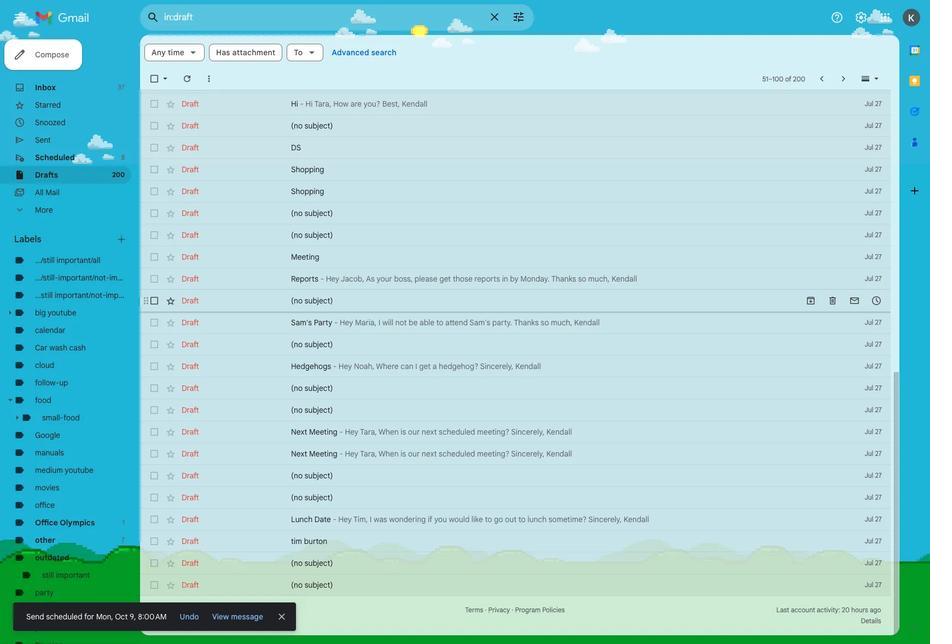 Task type: vqa. For each thing, say whether or not it's contained in the screenshot.


Task type: locate. For each thing, give the bounding box(es) containing it.
main content containing any time
[[140, 0, 899, 636]]

0 horizontal spatial sam's
[[291, 318, 312, 328]]

1 vertical spatial important/not-
[[55, 290, 106, 300]]

any time button
[[144, 44, 205, 61]]

those
[[453, 274, 473, 284]]

attachment
[[232, 48, 275, 57]]

0 vertical spatial meeting?
[[477, 427, 509, 437]]

meeting
[[291, 252, 319, 262], [309, 427, 337, 437], [309, 449, 337, 459]]

11 jul 27 from the top
[[865, 340, 882, 348]]

0 vertical spatial important/not-
[[58, 273, 109, 283]]

row
[[140, 71, 891, 93], [140, 93, 891, 115], [140, 115, 891, 137], [140, 137, 891, 159], [140, 159, 891, 181], [140, 181, 891, 202], [140, 202, 891, 224], [140, 224, 891, 246], [140, 246, 891, 268], [140, 268, 891, 290], [140, 290, 891, 312], [140, 312, 891, 334], [140, 334, 891, 356], [140, 356, 891, 377], [140, 377, 891, 399], [140, 399, 891, 421], [140, 421, 891, 443], [140, 443, 891, 465], [140, 465, 891, 487], [140, 487, 891, 509], [140, 509, 891, 531], [140, 531, 891, 553], [140, 553, 891, 574], [140, 574, 891, 596]]

next for 8th row from the bottom
[[291, 427, 307, 437]]

up
[[59, 378, 68, 388]]

(no subject) for (no subject) link associated with 3rd row from the top of the page
[[291, 121, 333, 131]]

1 horizontal spatial i
[[378, 318, 380, 328]]

6 (no from the top
[[291, 383, 303, 393]]

advanced search options image
[[508, 6, 530, 28]]

alert
[[13, 25, 913, 631]]

1 vertical spatial tara,
[[360, 427, 377, 437]]

important down .../still-important/not-important
[[106, 290, 140, 300]]

2 draft from the top
[[182, 121, 199, 131]]

7 draft from the top
[[182, 230, 199, 240]]

1 vertical spatial much,
[[551, 318, 572, 328]]

11 (no subject) link from the top
[[291, 580, 830, 591]]

(no subject) link for 17th row from the bottom of the page
[[291, 230, 830, 241]]

27 for 17th row from the bottom of the page
[[875, 231, 882, 239]]

draft for 17th row from the bottom of the page
[[182, 230, 199, 240]]

any
[[152, 48, 166, 57]]

8 subject) from the top
[[305, 471, 333, 481]]

subject)
[[305, 121, 333, 131], [305, 208, 333, 218], [305, 230, 333, 240], [305, 296, 333, 306], [305, 340, 333, 350], [305, 383, 333, 393], [305, 405, 333, 415], [305, 471, 333, 481], [305, 493, 333, 503], [305, 559, 333, 568], [305, 580, 333, 590]]

google
[[35, 431, 60, 440]]

can
[[401, 362, 413, 371]]

3 27 from the top
[[875, 143, 882, 152]]

hey for 4th row from the bottom of the page
[[338, 515, 352, 525]]

27 for 6th row from the bottom of the page
[[875, 472, 882, 480]]

1 horizontal spatial to
[[485, 515, 492, 525]]

6 subject) from the top
[[305, 383, 333, 393]]

6 (no subject) from the top
[[291, 383, 333, 393]]

4 row from the top
[[140, 137, 891, 159]]

8 (no from the top
[[291, 471, 303, 481]]

100
[[772, 75, 783, 83]]

12 27 from the top
[[875, 362, 882, 370]]

youtube
[[48, 308, 76, 318], [65, 466, 93, 475]]

time
[[168, 48, 184, 57]]

draft for 4th row from the bottom of the page
[[182, 515, 199, 525]]

shopping link
[[291, 164, 830, 175], [291, 186, 830, 197]]

5 jul 27 from the top
[[865, 187, 882, 195]]

jul for fifth row from the bottom of the page
[[865, 493, 873, 502]]

1 horizontal spatial 200
[[793, 75, 805, 83]]

12 jul from the top
[[865, 362, 873, 370]]

jul for second row from the top
[[865, 100, 873, 108]]

outdated link
[[35, 553, 69, 563]]

subject) for (no subject) link corresponding to 18th row from the bottom
[[305, 208, 333, 218]]

still
[[42, 571, 54, 580]]

2 (no from the top
[[291, 208, 303, 218]]

car
[[35, 343, 47, 353]]

our for 18th row from the top
[[408, 449, 420, 459]]

5 (no subject) link from the top
[[291, 339, 830, 350]]

17 jul from the top
[[865, 472, 873, 480]]

.../still important/all link
[[35, 255, 100, 265]]

2 is from the top
[[401, 449, 406, 459]]

1 vertical spatial next
[[291, 449, 307, 459]]

1 vertical spatial important
[[106, 290, 140, 300]]

7 jul 27 from the top
[[865, 231, 882, 239]]

shopping link for 20th row from the bottom
[[291, 164, 830, 175]]

11 jul from the top
[[865, 340, 873, 348]]

(no for 17th row from the bottom of the page
[[291, 230, 303, 240]]

0 horizontal spatial i
[[370, 515, 372, 525]]

27 for 12th row from the top of the page
[[875, 318, 882, 327]]

0 vertical spatial shopping
[[291, 165, 324, 175]]

15 27 from the top
[[875, 428, 882, 436]]

2 vertical spatial tara,
[[360, 449, 377, 459]]

3 (no from the top
[[291, 230, 303, 240]]

16 jul 27 from the top
[[865, 450, 882, 458]]

jul for ninth row from the bottom of the page
[[865, 406, 873, 414]]

2 next from the top
[[291, 449, 307, 459]]

0 horizontal spatial 200
[[112, 171, 125, 179]]

important up ...still important/not-important link
[[109, 273, 143, 283]]

jul 27
[[865, 100, 882, 108], [865, 121, 882, 130], [865, 143, 882, 152], [865, 165, 882, 173], [865, 187, 882, 195], [865, 209, 882, 217], [865, 231, 882, 239], [865, 253, 882, 261], [865, 275, 882, 283], [865, 318, 882, 327], [865, 340, 882, 348], [865, 362, 882, 370], [865, 384, 882, 392], [865, 406, 882, 414], [865, 428, 882, 436], [865, 450, 882, 458], [865, 472, 882, 480], [865, 493, 882, 502], [865, 515, 882, 524], [865, 537, 882, 545], [865, 559, 882, 567], [865, 581, 882, 589]]

ago
[[870, 606, 881, 614]]

is
[[401, 427, 406, 437], [401, 449, 406, 459]]

picture
[[35, 606, 60, 615]]

thanks down meeting link
[[551, 274, 576, 284]]

compose
[[35, 50, 69, 60]]

1 gb from the left
[[162, 617, 171, 626]]

get left a
[[419, 362, 431, 371]]

hey for 18th row from the top
[[345, 449, 358, 459]]

main content
[[140, 0, 899, 636]]

· right terms link on the right bottom of the page
[[485, 606, 487, 614]]

0 vertical spatial i
[[378, 318, 380, 328]]

settings image
[[855, 11, 868, 24]]

0 vertical spatial shopping link
[[291, 164, 830, 175]]

when for 8th row from the bottom
[[379, 427, 399, 437]]

0 vertical spatial when
[[379, 427, 399, 437]]

27 for 4th row from the bottom of the page
[[875, 515, 882, 524]]

27 for 12th row from the bottom
[[875, 340, 882, 348]]

hey
[[326, 274, 339, 284], [340, 318, 353, 328], [339, 362, 352, 371], [345, 427, 358, 437], [345, 449, 358, 459], [338, 515, 352, 525]]

of for gb
[[173, 617, 179, 626]]

0 vertical spatial important
[[109, 273, 143, 283]]

10 subject) from the top
[[305, 559, 333, 568]]

0 horizontal spatial thanks
[[514, 318, 539, 328]]

medium youtube
[[35, 466, 93, 475]]

scheduled inside alert
[[46, 612, 82, 622]]

2 horizontal spatial to
[[518, 515, 526, 525]]

youtube right medium
[[65, 466, 93, 475]]

draft for fifth row from the bottom of the page
[[182, 493, 199, 503]]

(no subject) for (no subject) link related to tenth row from the bottom
[[291, 383, 333, 393]]

4 (no subject) link from the top
[[291, 295, 794, 306]]

1 vertical spatial meeting?
[[477, 449, 509, 459]]

noah,
[[354, 362, 374, 371]]

11 (no from the top
[[291, 580, 303, 590]]

1 horizontal spatial get
[[439, 274, 451, 284]]

· right the privacy link at the right of the page
[[512, 606, 513, 614]]

important right "still"
[[56, 571, 90, 580]]

51
[[762, 75, 768, 83]]

0 horizontal spatial of
[[173, 617, 179, 626]]

subject) for fifth row from the bottom of the page's (no subject) link
[[305, 493, 333, 503]]

1 · from the left
[[485, 606, 487, 614]]

so for monday.
[[578, 274, 586, 284]]

get left those
[[439, 274, 451, 284]]

1 vertical spatial scheduled
[[439, 449, 475, 459]]

sam's left party.
[[470, 318, 490, 328]]

sam's
[[291, 318, 312, 328], [470, 318, 490, 328]]

2 shopping from the top
[[291, 187, 324, 196]]

toggle split pane mode image
[[860, 73, 871, 84]]

1 next from the top
[[422, 427, 437, 437]]

1 (no subject) link from the top
[[291, 120, 830, 131]]

15 jul 27 from the top
[[865, 428, 882, 436]]

0 vertical spatial of
[[785, 75, 791, 83]]

1 horizontal spatial hi
[[306, 99, 313, 109]]

12 draft from the top
[[182, 340, 199, 350]]

0 horizontal spatial gb
[[162, 617, 171, 626]]

0 vertical spatial next
[[422, 427, 437, 437]]

(no subject) for fifth row from the bottom of the page's (no subject) link
[[291, 493, 333, 503]]

(no subject) for 6th row from the bottom of the page (no subject) link
[[291, 471, 333, 481]]

hedgehogs
[[291, 362, 331, 371]]

19 row from the top
[[140, 465, 891, 487]]

i right can
[[415, 362, 417, 371]]

your
[[377, 274, 392, 284]]

0 vertical spatial get
[[439, 274, 451, 284]]

podcasts
[[35, 623, 67, 633]]

scheduled for 8th row from the bottom
[[439, 427, 475, 437]]

has attachment button
[[209, 44, 282, 61]]

so down meeting link
[[578, 274, 586, 284]]

1 horizontal spatial sam's
[[470, 318, 490, 328]]

(no subject) for 17th row from the bottom of the page's (no subject) link
[[291, 230, 333, 240]]

0 horizontal spatial much,
[[551, 318, 572, 328]]

car wash cash
[[35, 343, 86, 353]]

1 vertical spatial when
[[379, 449, 399, 459]]

2 meeting? from the top
[[477, 449, 509, 459]]

.../still-important/not-important
[[35, 273, 143, 283]]

please
[[415, 274, 437, 284]]

0 vertical spatial next
[[291, 427, 307, 437]]

jul for 24th row from the top
[[865, 581, 873, 589]]

advanced
[[332, 48, 369, 57]]

movies
[[35, 483, 59, 493]]

privacy
[[488, 606, 510, 614]]

2 when from the top
[[379, 449, 399, 459]]

jul 27 for 18th row from the top
[[865, 450, 882, 458]]

0 vertical spatial much,
[[588, 274, 610, 284]]

0 vertical spatial 200
[[793, 75, 805, 83]]

so
[[578, 274, 586, 284], [541, 318, 549, 328]]

search mail image
[[143, 8, 163, 27]]

support image
[[830, 11, 844, 24]]

1 vertical spatial next meeting - hey tara, when is our next scheduled meeting? sincerely, kendall
[[291, 449, 572, 459]]

9 jul 27 from the top
[[865, 275, 882, 283]]

1 subject) from the top
[[305, 121, 333, 131]]

jul 27 for 12th row from the bottom
[[865, 340, 882, 348]]

0 vertical spatial youtube
[[48, 308, 76, 318]]

1 vertical spatial is
[[401, 449, 406, 459]]

1 vertical spatial youtube
[[65, 466, 93, 475]]

details
[[861, 617, 881, 625]]

i left will
[[378, 318, 380, 328]]

2 vertical spatial i
[[370, 515, 372, 525]]

refresh image
[[182, 73, 193, 84]]

6 draft from the top
[[182, 208, 199, 218]]

1 horizontal spatial of
[[785, 75, 791, 83]]

1 sam's from the left
[[291, 318, 312, 328]]

14 jul 27 from the top
[[865, 406, 882, 414]]

follow-
[[35, 378, 59, 388]]

.../still important/all
[[35, 255, 100, 265]]

to right out
[[518, 515, 526, 525]]

13 jul 27 from the top
[[865, 384, 882, 392]]

19 draft from the top
[[182, 493, 199, 503]]

7 jul from the top
[[865, 231, 873, 239]]

to button
[[287, 44, 323, 61]]

2 shopping link from the top
[[291, 186, 830, 197]]

1 vertical spatial meeting
[[309, 427, 337, 437]]

0 vertical spatial meeting
[[291, 252, 319, 262]]

4 subject) from the top
[[305, 296, 333, 306]]

tab list
[[899, 35, 930, 605]]

7 for other
[[121, 536, 125, 544]]

much,
[[588, 274, 610, 284], [551, 318, 572, 328]]

8:00 am
[[138, 612, 167, 622]]

(no subject) for (no subject) link corresponding to ninth row from the bottom of the page
[[291, 405, 333, 415]]

advanced search button
[[327, 43, 401, 62]]

draft for ninth row from the bottom of the page
[[182, 405, 199, 415]]

4 (no subject) from the top
[[291, 296, 333, 306]]

200 down the 8
[[112, 171, 125, 179]]

3 draft from the top
[[182, 143, 199, 153]]

1 vertical spatial next
[[422, 449, 437, 459]]

3 jul 27 from the top
[[865, 143, 882, 152]]

0 horizontal spatial so
[[541, 318, 549, 328]]

shopping for shopping link related to 19th row from the bottom of the page
[[291, 187, 324, 196]]

1 vertical spatial i
[[415, 362, 417, 371]]

4 draft from the top
[[182, 165, 199, 175]]

1 vertical spatial of
[[173, 617, 179, 626]]

10 (no subject) from the top
[[291, 559, 333, 568]]

9 subject) from the top
[[305, 493, 333, 503]]

7 (no from the top
[[291, 405, 303, 415]]

next
[[422, 427, 437, 437], [422, 449, 437, 459]]

to right able
[[436, 318, 443, 328]]

jul 27 for ninth row from the top
[[865, 253, 882, 261]]

tim
[[291, 537, 302, 547]]

draft for 24th row from the top
[[182, 580, 199, 590]]

jul for 4th row from the bottom of the page
[[865, 515, 873, 524]]

terms link
[[465, 606, 483, 614]]

3 row from the top
[[140, 115, 891, 137]]

18 27 from the top
[[875, 493, 882, 502]]

jul 27 for 12th row from the top of the page
[[865, 318, 882, 327]]

20 27 from the top
[[875, 537, 882, 545]]

0 vertical spatial thanks
[[551, 274, 576, 284]]

draft for 12th row from the bottom
[[182, 340, 199, 350]]

important
[[109, 273, 143, 283], [106, 290, 140, 300], [56, 571, 90, 580]]

1 is from the top
[[401, 427, 406, 437]]

(no for ninth row from the bottom of the page
[[291, 405, 303, 415]]

1 next meeting - hey tara, when is our next scheduled meeting? sincerely, kendall from the top
[[291, 427, 572, 437]]

27
[[875, 100, 882, 108], [875, 121, 882, 130], [875, 143, 882, 152], [875, 165, 882, 173], [875, 187, 882, 195], [875, 209, 882, 217], [875, 231, 882, 239], [875, 253, 882, 261], [875, 275, 882, 283], [875, 318, 882, 327], [875, 340, 882, 348], [875, 362, 882, 370], [875, 384, 882, 392], [875, 406, 882, 414], [875, 428, 882, 436], [875, 450, 882, 458], [875, 472, 882, 480], [875, 493, 882, 502], [875, 515, 882, 524], [875, 537, 882, 545], [875, 559, 882, 567], [875, 581, 882, 589]]

Search mail text field
[[164, 12, 481, 23]]

how
[[333, 99, 349, 109]]

draft for 18th row from the bottom
[[182, 208, 199, 218]]

1 vertical spatial our
[[408, 449, 420, 459]]

(no subject) link for second row from the bottom of the page
[[291, 558, 830, 569]]

footer
[[140, 605, 891, 627]]

has attachment
[[216, 48, 275, 57]]

our
[[408, 427, 420, 437], [408, 449, 420, 459]]

22 jul from the top
[[865, 581, 873, 589]]

gmail image
[[35, 7, 95, 28]]

shopping for shopping link associated with 20th row from the bottom
[[291, 165, 324, 175]]

of left 15
[[173, 617, 179, 626]]

tim,
[[353, 515, 368, 525]]

jul 27 for 11th row from the bottom
[[865, 362, 882, 370]]

sam's left party
[[291, 318, 312, 328]]

1 27 from the top
[[875, 100, 882, 108]]

2 jul 27 from the top
[[865, 121, 882, 130]]

food link
[[35, 396, 51, 405]]

draft
[[182, 99, 199, 109], [182, 121, 199, 131], [182, 143, 199, 153], [182, 165, 199, 175], [182, 187, 199, 196], [182, 208, 199, 218], [182, 230, 199, 240], [182, 252, 199, 262], [182, 274, 199, 284], [182, 296, 199, 306], [182, 318, 199, 328], [182, 340, 199, 350], [182, 362, 199, 371], [182, 383, 199, 393], [182, 405, 199, 415], [182, 427, 199, 437], [182, 449, 199, 459], [182, 471, 199, 481], [182, 493, 199, 503], [182, 515, 199, 525], [182, 537, 199, 547], [182, 559, 199, 568], [182, 580, 199, 590]]

to left go
[[485, 515, 492, 525]]

5 subject) from the top
[[305, 340, 333, 350]]

subject) for (no subject) link corresponding to ninth row from the bottom of the page
[[305, 405, 333, 415]]

2 vertical spatial important
[[56, 571, 90, 580]]

11 draft from the top
[[182, 318, 199, 328]]

2 vertical spatial meeting
[[309, 449, 337, 459]]

jul 27 for ninth row from the bottom of the page
[[865, 406, 882, 414]]

13 jul from the top
[[865, 384, 873, 392]]

starred
[[35, 100, 61, 110]]

1 vertical spatial thanks
[[514, 318, 539, 328]]

0 horizontal spatial get
[[419, 362, 431, 371]]

activity:
[[817, 606, 840, 614]]

lunch
[[528, 515, 547, 525]]

10 (no subject) link from the top
[[291, 558, 830, 569]]

0 vertical spatial is
[[401, 427, 406, 437]]

hi up ds
[[291, 99, 298, 109]]

1 horizontal spatial so
[[578, 274, 586, 284]]

3 (no subject) link from the top
[[291, 230, 830, 241]]

0 vertical spatial our
[[408, 427, 420, 437]]

reports
[[475, 274, 500, 284]]

sent link
[[35, 135, 51, 145]]

None checkbox
[[149, 98, 160, 109], [149, 120, 160, 131], [149, 164, 160, 175], [149, 208, 160, 219], [149, 230, 160, 241], [149, 252, 160, 263], [149, 339, 160, 350], [149, 361, 160, 372], [149, 449, 160, 460], [149, 470, 160, 481], [149, 492, 160, 503], [149, 536, 160, 547], [149, 558, 160, 569], [149, 580, 160, 591], [149, 98, 160, 109], [149, 120, 160, 131], [149, 164, 160, 175], [149, 208, 160, 219], [149, 230, 160, 241], [149, 252, 160, 263], [149, 339, 160, 350], [149, 361, 160, 372], [149, 449, 160, 460], [149, 470, 160, 481], [149, 492, 160, 503], [149, 536, 160, 547], [149, 558, 160, 569], [149, 580, 160, 591]]

2 horizontal spatial i
[[415, 362, 417, 371]]

office olympics
[[35, 518, 95, 528]]

hey for 12th row from the top of the page
[[340, 318, 353, 328]]

(no for 11th row from the top of the page
[[291, 296, 303, 306]]

(no subject) link for tenth row from the bottom
[[291, 383, 830, 394]]

·
[[485, 606, 487, 614], [512, 606, 513, 614]]

jul for 12th row from the bottom
[[865, 340, 873, 348]]

subject) for 6th row from the bottom of the page (no subject) link
[[305, 471, 333, 481]]

(no subject) link for 24th row from the top
[[291, 580, 830, 591]]

next for 8th row from the bottom
[[422, 427, 437, 437]]

0 vertical spatial 7
[[121, 536, 125, 544]]

important/not- down '.../still-important/not-important' link
[[55, 290, 106, 300]]

thanks right party.
[[514, 318, 539, 328]]

200 right 100
[[793, 75, 805, 83]]

reports - hey jacob, as your boss, please get those reports in by monday. thanks so much, kendall
[[291, 274, 637, 284]]

jul for 3rd row from the top of the page
[[865, 121, 873, 130]]

0 horizontal spatial food
[[35, 396, 51, 405]]

9 (no subject) from the top
[[291, 493, 333, 503]]

podcasts link
[[35, 623, 67, 633]]

jul 27 for tenth row from the bottom
[[865, 384, 882, 392]]

0 horizontal spatial to
[[436, 318, 443, 328]]

jul 27 for 3rd row from the top of the page
[[865, 121, 882, 130]]

4 jul 27 from the top
[[865, 165, 882, 173]]

1 vertical spatial shopping link
[[291, 186, 830, 197]]

22 jul 27 from the top
[[865, 581, 882, 589]]

16 jul from the top
[[865, 450, 873, 458]]

19 27 from the top
[[875, 515, 882, 524]]

important/not-
[[58, 273, 109, 283], [55, 290, 106, 300]]

more button
[[0, 201, 131, 219]]

0 horizontal spatial ·
[[485, 606, 487, 614]]

not
[[395, 318, 407, 328]]

0 vertical spatial next meeting - hey tara, when is our next scheduled meeting? sincerely, kendall
[[291, 427, 572, 437]]

1 shopping from the top
[[291, 165, 324, 175]]

draft for 12th row from the top of the page
[[182, 318, 199, 328]]

jul 27 for 22th row from the top of the page
[[865, 537, 882, 545]]

important/not- up ...still important/not-important link
[[58, 273, 109, 283]]

1 horizontal spatial gb
[[189, 617, 198, 626]]

so right party.
[[541, 318, 549, 328]]

outdated
[[35, 553, 69, 563]]

i left was
[[370, 515, 372, 525]]

0 vertical spatial so
[[578, 274, 586, 284]]

10 draft from the top
[[182, 296, 199, 306]]

2 (no subject) link from the top
[[291, 208, 830, 219]]

1 vertical spatial food
[[63, 413, 80, 423]]

important/not- for .../still-
[[58, 273, 109, 283]]

important for .../still-important/not-important
[[109, 273, 143, 283]]

1 vertical spatial 200
[[112, 171, 125, 179]]

2 jul from the top
[[865, 121, 873, 130]]

1 vertical spatial 7
[[121, 554, 125, 562]]

jul for 22th row from the top of the page
[[865, 537, 873, 545]]

1 horizontal spatial thanks
[[551, 274, 576, 284]]

gb right 15
[[189, 617, 198, 626]]

(no subject) link
[[291, 120, 830, 131], [291, 208, 830, 219], [291, 230, 830, 241], [291, 295, 794, 306], [291, 339, 830, 350], [291, 383, 830, 394], [291, 405, 830, 416], [291, 470, 830, 481], [291, 492, 830, 503], [291, 558, 830, 569], [291, 580, 830, 591]]

jul for 17th row from the bottom of the page
[[865, 231, 873, 239]]

0 horizontal spatial hi
[[291, 99, 298, 109]]

draft for 18th row from the top
[[182, 449, 199, 459]]

5 (no from the top
[[291, 340, 303, 350]]

send scheduled for mon, oct 9, 8:00 am
[[26, 612, 167, 622]]

(no subject) for 12th row from the bottom (no subject) link
[[291, 340, 333, 350]]

jul 27 for second row from the top
[[865, 100, 882, 108]]

1 vertical spatial shopping
[[291, 187, 324, 196]]

3 jul from the top
[[865, 143, 873, 152]]

(no subject) link for 6th row from the bottom of the page
[[291, 470, 830, 481]]

(no for fifth row from the bottom of the page
[[291, 493, 303, 503]]

9 (no subject) link from the top
[[291, 492, 830, 503]]

hi left how
[[306, 99, 313, 109]]

1 horizontal spatial much,
[[588, 274, 610, 284]]

27 for second row from the top
[[875, 100, 882, 108]]

15 draft from the top
[[182, 405, 199, 415]]

None search field
[[140, 4, 534, 31]]

27 for 8th row from the bottom
[[875, 428, 882, 436]]

2 vertical spatial scheduled
[[46, 612, 82, 622]]

2 our from the top
[[408, 449, 420, 459]]

youtube up "calendar"
[[48, 308, 76, 318]]

1 7 from the top
[[121, 536, 125, 544]]

drafts
[[35, 170, 58, 180]]

google link
[[35, 431, 60, 440]]

27 for 22th row from the top of the page
[[875, 537, 882, 545]]

1 horizontal spatial ·
[[512, 606, 513, 614]]

10 jul 27 from the top
[[865, 318, 882, 327]]

11 (no subject) from the top
[[291, 580, 333, 590]]

4 27 from the top
[[875, 165, 882, 173]]

gb right 0.15 on the left of the page
[[162, 617, 171, 626]]

None checkbox
[[149, 73, 160, 84], [149, 142, 160, 153], [149, 186, 160, 197], [149, 274, 160, 284], [149, 295, 160, 306], [149, 317, 160, 328], [149, 383, 160, 394], [149, 405, 160, 416], [149, 427, 160, 438], [149, 514, 160, 525], [149, 73, 160, 84], [149, 142, 160, 153], [149, 186, 160, 197], [149, 274, 160, 284], [149, 295, 160, 306], [149, 317, 160, 328], [149, 383, 160, 394], [149, 405, 160, 416], [149, 427, 160, 438], [149, 514, 160, 525]]

(no subject) for (no subject) link corresponding to second row from the bottom of the page
[[291, 559, 333, 568]]

0 vertical spatial scheduled
[[439, 427, 475, 437]]

next meeting - hey tara, when is our next scheduled meeting? sincerely, kendall
[[291, 427, 572, 437], [291, 449, 572, 459]]

of right 100
[[785, 75, 791, 83]]

1 vertical spatial so
[[541, 318, 549, 328]]

6 jul from the top
[[865, 209, 873, 217]]

newer image
[[816, 73, 827, 84]]

of inside footer
[[173, 617, 179, 626]]

footer containing terms
[[140, 605, 891, 627]]

24 row from the top
[[140, 574, 891, 596]]



Task type: describe. For each thing, give the bounding box(es) containing it.
17 row from the top
[[140, 421, 891, 443]]

undo alert
[[175, 607, 203, 627]]

...still important/not-important link
[[35, 290, 140, 300]]

draft for second row from the bottom of the page
[[182, 559, 199, 568]]

9 row from the top
[[140, 246, 891, 268]]

party.
[[492, 318, 512, 328]]

a
[[433, 362, 437, 371]]

jul 27 for 19th row from the bottom of the page
[[865, 187, 882, 195]]

wondering
[[389, 515, 426, 525]]

1 hi from the left
[[291, 99, 298, 109]]

jul for 4th row
[[865, 143, 873, 152]]

tim burton
[[291, 537, 327, 547]]

calendar link
[[35, 326, 65, 335]]

snoozed
[[35, 118, 65, 127]]

8
[[121, 153, 125, 161]]

best,
[[382, 99, 400, 109]]

snoozed link
[[35, 118, 65, 127]]

last
[[776, 606, 789, 614]]

jul 27 for 18th row from the bottom
[[865, 209, 882, 217]]

would
[[449, 515, 470, 525]]

main menu image
[[13, 11, 26, 24]]

0 vertical spatial food
[[35, 396, 51, 405]]

party
[[314, 318, 332, 328]]

27 for 19th row from the bottom of the page
[[875, 187, 882, 195]]

37
[[118, 83, 125, 91]]

view
[[212, 612, 229, 622]]

(no for 12th row from the bottom
[[291, 340, 303, 350]]

as
[[366, 274, 375, 284]]

account
[[791, 606, 815, 614]]

starred link
[[35, 100, 61, 110]]

hedgehog?
[[439, 362, 478, 371]]

1
[[122, 519, 125, 527]]

27 for 4th row
[[875, 143, 882, 152]]

footer inside main content
[[140, 605, 891, 627]]

27 for fifth row from the bottom of the page
[[875, 493, 882, 502]]

tara, for 8th row from the bottom
[[360, 427, 377, 437]]

important/all
[[57, 255, 100, 265]]

jul for 18th row from the bottom
[[865, 209, 873, 217]]

(no subject) link for fifth row from the bottom of the page
[[291, 492, 830, 503]]

2 hi from the left
[[306, 99, 313, 109]]

picture link
[[35, 606, 60, 615]]

(no subject) for (no subject) link associated with 11th row from the top of the page
[[291, 296, 333, 306]]

privacy link
[[488, 606, 510, 614]]

7 row from the top
[[140, 202, 891, 224]]

labels heading
[[14, 234, 116, 245]]

cash
[[69, 343, 86, 353]]

next for 18th row from the top
[[291, 449, 307, 459]]

is for 8th row from the bottom
[[401, 427, 406, 437]]

small-food link
[[42, 413, 80, 423]]

other link
[[35, 536, 55, 545]]

27 for tenth row from the bottom
[[875, 384, 882, 392]]

out
[[505, 515, 517, 525]]

16 row from the top
[[140, 399, 891, 421]]

22 row from the top
[[140, 531, 891, 553]]

last account activity: 20 hours ago details
[[776, 606, 881, 625]]

jul for 10th row from the top
[[865, 275, 873, 283]]

5 row from the top
[[140, 159, 891, 181]]

lunch
[[291, 515, 313, 525]]

you?
[[364, 99, 380, 109]]

4 jul from the top
[[865, 165, 873, 173]]

27 for 3rd row from the top of the page
[[875, 121, 882, 130]]

draft for second row from the top
[[182, 99, 199, 109]]

14 row from the top
[[140, 356, 891, 377]]

2 gb from the left
[[189, 617, 198, 626]]

draft for 6th row from the bottom of the page
[[182, 471, 199, 481]]

jul 27 for 10th row from the top
[[865, 275, 882, 283]]

15 row from the top
[[140, 377, 891, 399]]

attend
[[445, 318, 468, 328]]

15
[[181, 617, 187, 626]]

sent
[[35, 135, 51, 145]]

more image
[[204, 73, 214, 84]]

18 row from the top
[[140, 443, 891, 465]]

olympics
[[60, 518, 95, 528]]

27 for 18th row from the bottom
[[875, 209, 882, 217]]

you
[[434, 515, 447, 525]]

wash
[[49, 343, 67, 353]]

our for 8th row from the bottom
[[408, 427, 420, 437]]

monday.
[[520, 274, 550, 284]]

23 row from the top
[[140, 553, 891, 574]]

6 row from the top
[[140, 181, 891, 202]]

subject) for (no subject) link corresponding to second row from the bottom of the page
[[305, 559, 333, 568]]

21 row from the top
[[140, 509, 891, 531]]

(no for 24th row from the top
[[291, 580, 303, 590]]

labels
[[14, 234, 41, 245]]

by
[[510, 274, 518, 284]]

.../still-important/not-important link
[[35, 273, 143, 283]]

draft for 10th row from the top
[[182, 274, 199, 284]]

12 row from the top
[[140, 312, 891, 334]]

jul for 6th row from the bottom of the page
[[865, 472, 873, 480]]

jul 27 for 4th row from the bottom of the page
[[865, 515, 882, 524]]

draft for 11th row from the top of the page
[[182, 296, 199, 306]]

office olympics link
[[35, 518, 95, 528]]

sam's party - hey maria, i will not be able to attend sam's party. thanks so much, kendall
[[291, 318, 600, 328]]

subject) for (no subject) link corresponding to 24th row from the top
[[305, 580, 333, 590]]

big
[[35, 308, 46, 318]]

clear search image
[[484, 6, 505, 28]]

boss,
[[394, 274, 413, 284]]

meeting inside meeting link
[[291, 252, 319, 262]]

draft for 3rd row from the top of the page
[[182, 121, 199, 131]]

8 row from the top
[[140, 224, 891, 246]]

maria,
[[355, 318, 377, 328]]

draft for ninth row from the top
[[182, 252, 199, 262]]

able
[[420, 318, 434, 328]]

2 row from the top
[[140, 93, 891, 115]]

send
[[26, 612, 44, 622]]

1 vertical spatial get
[[419, 362, 431, 371]]

important for ...still important/not-important
[[106, 290, 140, 300]]

21 jul 27 from the top
[[865, 559, 882, 567]]

older image
[[838, 73, 849, 84]]

alert containing send scheduled for mon, oct 9, 8:00 am
[[13, 25, 913, 631]]

draft for 19th row from the bottom of the page
[[182, 187, 199, 196]]

all
[[35, 188, 44, 197]]

draft for 20th row from the bottom
[[182, 165, 199, 175]]

jul for tenth row from the bottom
[[865, 384, 873, 392]]

9,
[[130, 612, 136, 622]]

lunch date - hey tim, i was wondering if you would like to go out to lunch sometime? sincerely, kendall
[[291, 515, 649, 525]]

shopping link for 19th row from the bottom of the page
[[291, 186, 830, 197]]

draft for tenth row from the bottom
[[182, 383, 199, 393]]

11 row from the top
[[140, 290, 891, 312]]

13 row from the top
[[140, 334, 891, 356]]

party link
[[35, 588, 54, 598]]

thanks for party.
[[514, 318, 539, 328]]

medium youtube link
[[35, 466, 93, 475]]

manuals link
[[35, 448, 64, 458]]

youtube for big youtube
[[48, 308, 76, 318]]

subject) for (no subject) link related to tenth row from the bottom
[[305, 383, 333, 393]]

follow-up link
[[35, 378, 68, 388]]

jul 27 for fifth row from the bottom of the page
[[865, 493, 882, 502]]

inbox link
[[35, 83, 56, 92]]

draft for 8th row from the bottom
[[182, 427, 199, 437]]

mon,
[[96, 612, 113, 622]]

jul 27 for 24th row from the top
[[865, 581, 882, 589]]

big youtube link
[[35, 308, 76, 318]]

labels navigation
[[0, 35, 143, 644]]

message
[[231, 612, 263, 622]]

2 sam's from the left
[[470, 318, 490, 328]]

21 jul from the top
[[865, 559, 873, 567]]

i for wondering
[[370, 515, 372, 525]]

200 inside the labels 'navigation'
[[112, 171, 125, 179]]

21 27 from the top
[[875, 559, 882, 567]]

calendar
[[35, 326, 65, 335]]

draft for 4th row
[[182, 143, 199, 153]]

2 · from the left
[[512, 606, 513, 614]]

medium
[[35, 466, 63, 475]]

search
[[371, 48, 397, 57]]

like
[[472, 515, 483, 525]]

jul 27 for 6th row from the bottom of the page
[[865, 472, 882, 480]]

subject) for (no subject) link associated with 11th row from the top of the page
[[305, 296, 333, 306]]

27 for 11th row from the bottom
[[875, 362, 882, 370]]

movies link
[[35, 483, 59, 493]]

follow link to manage storage image
[[218, 616, 229, 627]]

1 horizontal spatial food
[[63, 413, 80, 423]]

hey for 8th row from the bottom
[[345, 427, 358, 437]]

(no subject) link for 12th row from the bottom
[[291, 339, 830, 350]]

all mail
[[35, 188, 60, 197]]

scheduled link
[[35, 153, 75, 162]]

(no for 18th row from the bottom
[[291, 208, 303, 218]]

hours
[[851, 606, 868, 614]]

view message link
[[208, 607, 268, 627]]

ds
[[291, 143, 301, 153]]

undo
[[180, 612, 199, 622]]

0 vertical spatial tara,
[[314, 99, 331, 109]]

27 for ninth row from the bottom of the page
[[875, 406, 882, 414]]

27 for 24th row from the top
[[875, 581, 882, 589]]

27 for ninth row from the top
[[875, 253, 882, 261]]

(no subject) for (no subject) link corresponding to 18th row from the bottom
[[291, 208, 333, 218]]

jul for 12th row from the top of the page
[[865, 318, 873, 327]]

1 row from the top
[[140, 71, 891, 93]]

.../still-
[[35, 273, 58, 283]]

terms · privacy · program policies
[[465, 606, 565, 614]]

subject) for 17th row from the bottom of the page's (no subject) link
[[305, 230, 333, 240]]

10 row from the top
[[140, 268, 891, 290]]

next meeting - hey tara, when is our next scheduled meeting? sincerely, kendall for 18th row from the top
[[291, 449, 572, 459]]

jul 27 for 8th row from the bottom
[[865, 428, 882, 436]]

27 for 18th row from the top
[[875, 450, 882, 458]]

so for party.
[[541, 318, 549, 328]]

scheduled for 18th row from the top
[[439, 449, 475, 459]]

jul for 18th row from the top
[[865, 450, 873, 458]]

20 row from the top
[[140, 487, 891, 509]]

small-
[[42, 413, 64, 423]]

subject) for (no subject) link associated with 3rd row from the top of the page
[[305, 121, 333, 131]]

important/not- for ...still
[[55, 290, 106, 300]]

meeting for 8th row from the bottom
[[309, 427, 337, 437]]

oct
[[115, 612, 128, 622]]

has
[[216, 48, 230, 57]]

meeting for 18th row from the top
[[309, 449, 337, 459]]

advanced search
[[332, 48, 397, 57]]

when for 18th row from the top
[[379, 449, 399, 459]]

jul for ninth row from the top
[[865, 253, 873, 261]]

are
[[351, 99, 362, 109]]

for
[[84, 612, 94, 622]]

...still
[[35, 290, 53, 300]]

of for 100
[[785, 75, 791, 83]]

(no subject) link for 3rd row from the top of the page
[[291, 120, 830, 131]]

next for 18th row from the top
[[422, 449, 437, 459]]

(no for second row from the bottom of the page
[[291, 559, 303, 568]]

hedgehogs - hey noah, where can i get a hedgehog? sincerely, kendall
[[291, 362, 541, 371]]



